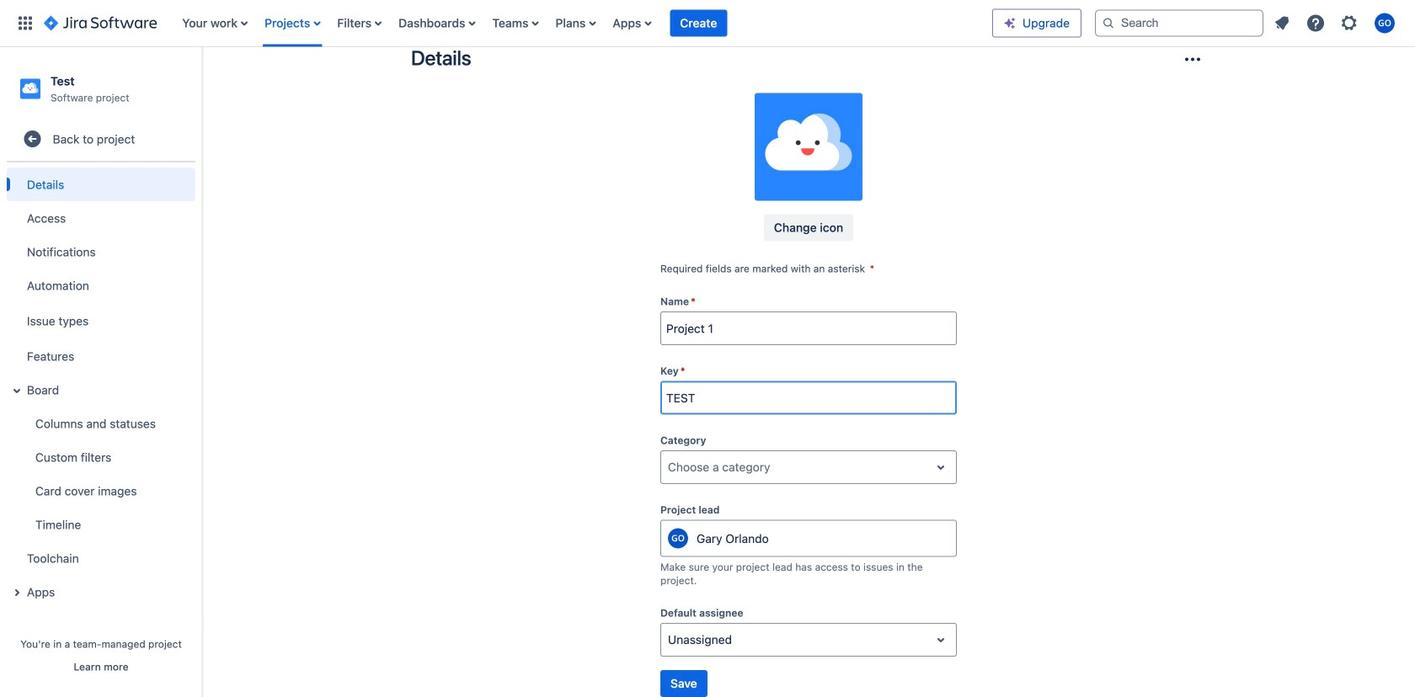 Task type: vqa. For each thing, say whether or not it's contained in the screenshot.
Notification Icon
no



Task type: locate. For each thing, give the bounding box(es) containing it.
1 horizontal spatial list
[[1268, 8, 1406, 38]]

1 open image from the top
[[931, 458, 952, 478]]

1 vertical spatial expand image
[[7, 583, 27, 604]]

None text field
[[668, 459, 672, 476], [668, 632, 672, 649], [668, 459, 672, 476], [668, 632, 672, 649]]

0 vertical spatial open image
[[931, 458, 952, 478]]

1 vertical spatial open image
[[931, 631, 952, 651]]

group inside sidebar element
[[3, 163, 196, 615]]

group
[[3, 163, 196, 615]]

your profile and settings image
[[1375, 13, 1396, 33]]

list item
[[670, 0, 728, 47]]

2 expand image from the top
[[7, 583, 27, 604]]

list
[[174, 0, 993, 47], [1268, 8, 1406, 38]]

main content
[[202, 0, 1416, 698]]

None search field
[[1096, 10, 1264, 37]]

open image
[[931, 458, 952, 478], [931, 631, 952, 651]]

sidebar navigation image
[[184, 67, 221, 101]]

jira software image
[[44, 13, 157, 33], [44, 13, 157, 33]]

sidebar element
[[0, 47, 202, 698]]

appswitcher icon image
[[15, 13, 35, 33]]

2 open image from the top
[[931, 631, 952, 651]]

banner
[[0, 0, 1416, 47]]

None field
[[662, 314, 957, 344], [662, 383, 957, 413], [662, 314, 957, 344], [662, 383, 957, 413]]

expand image
[[7, 381, 27, 401], [7, 583, 27, 604]]

0 vertical spatial expand image
[[7, 381, 27, 401]]

primary element
[[10, 0, 993, 47]]



Task type: describe. For each thing, give the bounding box(es) containing it.
more image
[[1183, 49, 1204, 70]]

Search field
[[1096, 10, 1264, 37]]

1 expand image from the top
[[7, 381, 27, 401]]

notifications image
[[1273, 13, 1293, 33]]

0 horizontal spatial list
[[174, 0, 993, 47]]

search image
[[1102, 16, 1116, 30]]

help image
[[1306, 13, 1327, 33]]

settings image
[[1340, 13, 1360, 33]]

project avatar image
[[755, 93, 863, 201]]



